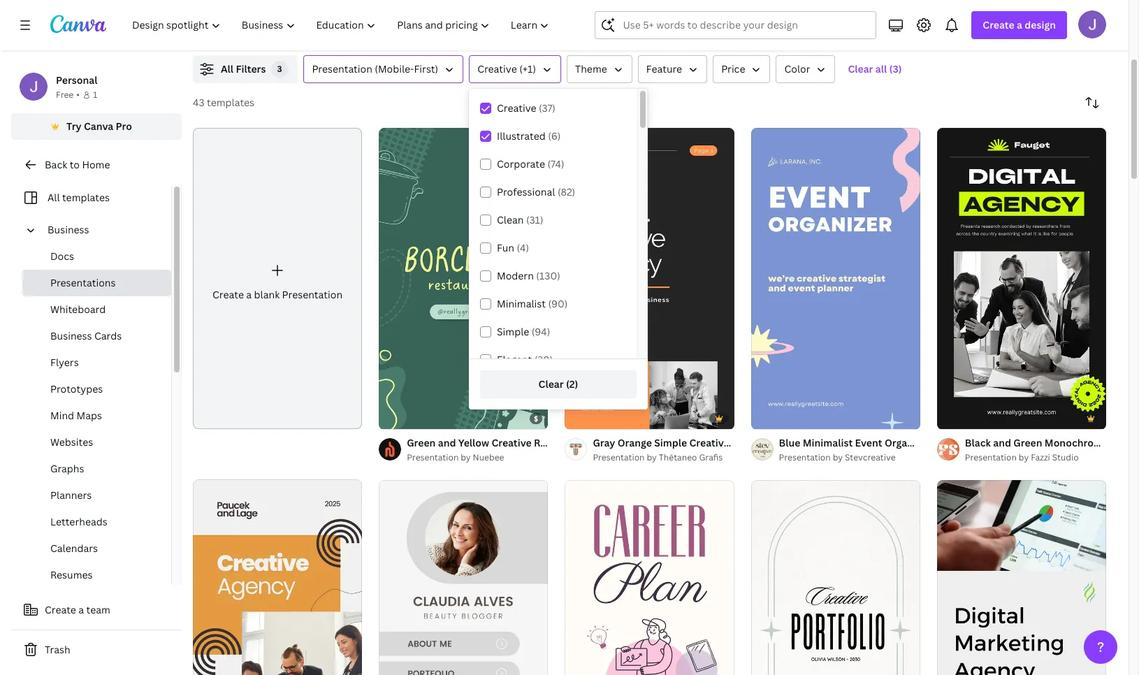 Task type: locate. For each thing, give the bounding box(es) containing it.
0 horizontal spatial a
[[78, 603, 84, 616]]

a left "design"
[[1017, 18, 1022, 31]]

create for create a design
[[983, 18, 1014, 31]]

illustrated (6)
[[497, 129, 561, 143]]

1 for presentation by stevcreative
[[761, 413, 765, 422]]

create left blank
[[212, 288, 244, 301]]

presentation by thētaneo grafis
[[593, 451, 723, 463]]

clear left all
[[848, 62, 873, 75]]

clean (31)
[[497, 213, 543, 226]]

by left the stevcreative
[[833, 451, 843, 463]]

by left thētaneo
[[647, 451, 657, 463]]

planners link
[[22, 482, 171, 509]]

back to home link
[[11, 151, 182, 179]]

try canva pro button
[[11, 113, 182, 140]]

filters
[[236, 62, 266, 75]]

event
[[855, 436, 882, 449]]

2 of from the left
[[581, 413, 591, 422]]

clear left (2)
[[538, 378, 564, 391]]

1 vertical spatial templates
[[62, 191, 110, 204]]

(3)
[[889, 62, 902, 75]]

create down resumes
[[45, 603, 76, 616]]

1 horizontal spatial minimalist
[[803, 436, 853, 449]]

2 10 from the left
[[779, 413, 789, 422]]

blue white creative professional modern business digital marketing agency mobile presentation template image
[[937, 480, 1106, 675]]

canva
[[84, 119, 113, 133]]

simple
[[497, 325, 529, 338]]

elegant
[[497, 353, 532, 366]]

top level navigation element
[[123, 11, 561, 39]]

0 vertical spatial templates
[[207, 96, 254, 109]]

by for presentation by nuebee
[[461, 451, 471, 463]]

create a blank presentation
[[212, 288, 342, 301]]

business for business cards
[[50, 329, 92, 342]]

docs link
[[22, 243, 171, 270]]

minimalist up the presentation by stevcreative link
[[803, 436, 853, 449]]

creative for creative (+1)
[[477, 62, 517, 75]]

all down the 'back'
[[48, 191, 60, 204]]

by for presentation by thētaneo grafis
[[647, 451, 657, 463]]

1 vertical spatial a
[[246, 288, 252, 301]]

clear inside button
[[848, 62, 873, 75]]

presentation by thētaneo grafis link
[[593, 450, 734, 464]]

1 vertical spatial clear
[[538, 378, 564, 391]]

0 horizontal spatial of
[[395, 413, 405, 422]]

by left "fazzi"
[[1019, 451, 1029, 463]]

0 vertical spatial creative
[[477, 62, 517, 75]]

1 vertical spatial create
[[212, 288, 244, 301]]

create for create a team
[[45, 603, 76, 616]]

presentation by stevcreative link
[[779, 450, 920, 464]]

creative inside "button"
[[477, 62, 517, 75]]

1
[[93, 89, 97, 101], [389, 413, 393, 422], [575, 413, 579, 422], [761, 413, 765, 422]]

(31)
[[526, 213, 543, 226]]

creative up illustrated
[[497, 101, 536, 115]]

0 horizontal spatial 1 of 10
[[575, 413, 603, 422]]

a for design
[[1017, 18, 1022, 31]]

clear
[[848, 62, 873, 75], [538, 378, 564, 391]]

presentation left thētaneo
[[593, 451, 645, 463]]

1 1 of 10 from the left
[[575, 413, 603, 422]]

1 10 from the left
[[593, 413, 603, 422]]

10 up 'blue'
[[779, 413, 789, 422]]

2 1 of 10 from the left
[[761, 413, 789, 422]]

trash link
[[11, 636, 182, 664]]

calendars link
[[22, 535, 171, 562]]

0 horizontal spatial all
[[48, 191, 60, 204]]

creative (+1)
[[477, 62, 536, 75]]

1 horizontal spatial templates
[[207, 96, 254, 109]]

by left the nuebee
[[461, 451, 471, 463]]

presentation by fazzi studio
[[965, 451, 1079, 463]]

planners
[[50, 488, 92, 502]]

0 vertical spatial minimalist
[[497, 297, 546, 310]]

(90)
[[548, 297, 568, 310]]

personal
[[56, 73, 97, 87]]

presentation down mobile
[[965, 451, 1017, 463]]

1 horizontal spatial a
[[246, 288, 252, 301]]

a for team
[[78, 603, 84, 616]]

1 of from the left
[[395, 413, 405, 422]]

business up the docs
[[48, 223, 89, 236]]

1 of 10 up 'blue'
[[761, 413, 789, 422]]

business
[[48, 223, 89, 236], [50, 329, 92, 342]]

3 of from the left
[[767, 413, 777, 422]]

10 for presentation by thētaneo grafis
[[593, 413, 603, 422]]

0 horizontal spatial clear
[[538, 378, 564, 391]]

presentation (mobile-first)
[[312, 62, 438, 75]]

(82)
[[558, 185, 575, 198]]

clear (2)
[[538, 378, 578, 391]]

templates right 43
[[207, 96, 254, 109]]

a for blank
[[246, 288, 252, 301]]

1 horizontal spatial create
[[212, 288, 244, 301]]

first)
[[414, 62, 438, 75]]

prototypes
[[50, 382, 103, 396]]

2 horizontal spatial create
[[983, 18, 1014, 31]]

creative (+1) button
[[469, 55, 561, 83]]

2 by from the left
[[647, 451, 657, 463]]

a
[[1017, 18, 1022, 31], [246, 288, 252, 301], [78, 603, 84, 616]]

business up flyers in the bottom left of the page
[[50, 329, 92, 342]]

1 horizontal spatial all
[[221, 62, 233, 75]]

2 vertical spatial create
[[45, 603, 76, 616]]

1 horizontal spatial 1 of 10
[[761, 413, 789, 422]]

of
[[395, 413, 405, 422], [581, 413, 591, 422], [767, 413, 777, 422]]

all
[[221, 62, 233, 75], [48, 191, 60, 204]]

0 horizontal spatial minimalist
[[497, 297, 546, 310]]

minimalist (90)
[[497, 297, 568, 310]]

10 for presentation by stevcreative
[[779, 413, 789, 422]]

all filters
[[221, 62, 266, 75]]

10 down clear (2) button
[[593, 413, 603, 422]]

1 vertical spatial minimalist
[[803, 436, 853, 449]]

try canva pro
[[66, 119, 132, 133]]

trash
[[45, 643, 70, 656]]

templates for all templates
[[62, 191, 110, 204]]

presentation by nuebee
[[407, 451, 504, 463]]

3 by from the left
[[833, 451, 843, 463]]

grafis
[[699, 451, 723, 463]]

presentation down top level navigation element on the left
[[312, 62, 372, 75]]

1 horizontal spatial 10
[[779, 413, 789, 422]]

color button
[[776, 55, 835, 83]]

2 horizontal spatial of
[[767, 413, 777, 422]]

1 horizontal spatial 1 of 10 link
[[751, 128, 920, 429]]

1 by from the left
[[461, 451, 471, 463]]

presentation down 9
[[407, 451, 459, 463]]

10
[[593, 413, 603, 422], [779, 413, 789, 422]]

1 horizontal spatial clear
[[848, 62, 873, 75]]

1 of 10 down (2)
[[575, 413, 603, 422]]

$
[[534, 413, 539, 423]]

create inside dropdown button
[[983, 18, 1014, 31]]

free
[[56, 89, 74, 101]]

a left team in the bottom of the page
[[78, 603, 84, 616]]

1 1 of 10 link from the left
[[565, 128, 734, 429]]

create a team
[[45, 603, 110, 616]]

templates down back to home
[[62, 191, 110, 204]]

1 of 10 link
[[565, 128, 734, 429], [751, 128, 920, 429]]

1 horizontal spatial of
[[581, 413, 591, 422]]

1 vertical spatial creative
[[497, 101, 536, 115]]

create inside button
[[45, 603, 76, 616]]

create for create a blank presentation
[[212, 288, 244, 301]]

minimalist up the simple (94)
[[497, 297, 546, 310]]

price button
[[713, 55, 770, 83]]

clear for clear (2)
[[538, 378, 564, 391]]

all for all templates
[[48, 191, 60, 204]]

0 horizontal spatial 10
[[593, 413, 603, 422]]

a inside dropdown button
[[1017, 18, 1022, 31]]

0 horizontal spatial 1 of 10 link
[[565, 128, 734, 429]]

3
[[277, 63, 283, 75]]

prototypes link
[[22, 376, 171, 403]]

2 horizontal spatial a
[[1017, 18, 1022, 31]]

0 vertical spatial create
[[983, 18, 1014, 31]]

(mobile-
[[375, 62, 414, 75]]

by
[[461, 451, 471, 463], [647, 451, 657, 463], [833, 451, 843, 463], [1019, 451, 1029, 463]]

a left blank
[[246, 288, 252, 301]]

1 vertical spatial business
[[50, 329, 92, 342]]

resumes
[[50, 568, 93, 581]]

feature button
[[638, 55, 707, 83]]

creative left (+1)
[[477, 62, 517, 75]]

modern
[[497, 269, 534, 282]]

0 vertical spatial all
[[221, 62, 233, 75]]

green and yellow creative restaurant promotion mobile first presentation image
[[379, 128, 548, 429]]

pink and purple minimalist illustrated career plan presentation (mobile-first) image
[[565, 480, 734, 675]]

creative (37)
[[497, 101, 556, 115]]

websites link
[[22, 429, 171, 456]]

0 vertical spatial a
[[1017, 18, 1022, 31]]

None search field
[[595, 11, 877, 39]]

team
[[86, 603, 110, 616]]

elegant (39)
[[497, 353, 553, 366]]

all left filters
[[221, 62, 233, 75]]

theme button
[[567, 55, 632, 83]]

business cards
[[50, 329, 122, 342]]

create left "design"
[[983, 18, 1014, 31]]

white and green minimalist creative portfolio mobile first presentation image
[[751, 480, 920, 675]]

professional (82)
[[497, 185, 575, 198]]

a inside button
[[78, 603, 84, 616]]

of for presentation by thētaneo grafis
[[581, 413, 591, 422]]

0 horizontal spatial templates
[[62, 191, 110, 204]]

theme
[[575, 62, 607, 75]]

2 1 of 10 link from the left
[[751, 128, 920, 429]]

organizer
[[885, 436, 930, 449]]

1 vertical spatial all
[[48, 191, 60, 204]]

home
[[82, 158, 110, 171]]

maps
[[77, 409, 102, 422]]

Search search field
[[623, 12, 867, 38]]

2 vertical spatial a
[[78, 603, 84, 616]]

create a blank presentation link
[[193, 128, 362, 429]]

back
[[45, 158, 67, 171]]

corporate (74)
[[497, 157, 564, 171]]

presentation inside button
[[312, 62, 372, 75]]

0 vertical spatial business
[[48, 223, 89, 236]]

back to home
[[45, 158, 110, 171]]

0 vertical spatial clear
[[848, 62, 873, 75]]

mind maps link
[[22, 403, 171, 429]]

4 by from the left
[[1019, 451, 1029, 463]]

0 horizontal spatial create
[[45, 603, 76, 616]]

blue minimalist event organizer mobile presentation presentation by stevcreative
[[779, 436, 1029, 463]]

1 of 9 link
[[379, 128, 548, 429]]

clear inside button
[[538, 378, 564, 391]]

templates
[[207, 96, 254, 109], [62, 191, 110, 204]]

blue minimalist event organizer mobile presentation link
[[779, 435, 1029, 450]]



Task type: describe. For each thing, give the bounding box(es) containing it.
business for business
[[48, 223, 89, 236]]

1 of 9
[[389, 413, 412, 422]]

mobile
[[933, 436, 966, 449]]

43
[[193, 96, 204, 109]]

(37)
[[539, 101, 556, 115]]

1 for presentation by thētaneo grafis
[[575, 413, 579, 422]]

9
[[407, 413, 412, 422]]

color
[[784, 62, 810, 75]]

pro
[[116, 119, 132, 133]]

flyers link
[[22, 349, 171, 376]]

graphs link
[[22, 456, 171, 482]]

all for all filters
[[221, 62, 233, 75]]

letterheads
[[50, 515, 107, 528]]

(94)
[[532, 325, 550, 338]]

by for presentation by fazzi studio
[[1019, 451, 1029, 463]]

professional
[[497, 185, 555, 198]]

simple (94)
[[497, 325, 550, 338]]

Sort by button
[[1078, 89, 1106, 117]]

fun
[[497, 241, 514, 254]]

(6)
[[548, 129, 561, 143]]

clear for clear all (3)
[[848, 62, 873, 75]]

3 filter options selected element
[[271, 61, 288, 78]]

of for presentation by nuebee
[[395, 413, 405, 422]]

1 for presentation by nuebee
[[389, 413, 393, 422]]

docs
[[50, 249, 74, 263]]

gray orange simple creative agency responsive presentation image
[[565, 128, 734, 429]]

blue
[[779, 436, 800, 449]]

presentation down 'blue'
[[779, 451, 831, 463]]

beige creative graphic designer mobile-first presentation image
[[379, 480, 548, 675]]

1 of 10 link for presentation by stevcreative
[[751, 128, 920, 429]]

studio
[[1052, 451, 1079, 463]]

black and green monochrome company pitch deck mobile-first presentation image
[[937, 128, 1106, 429]]

all templates link
[[20, 184, 163, 211]]

minimalist inside blue minimalist event organizer mobile presentation presentation by stevcreative
[[803, 436, 853, 449]]

mind maps
[[50, 409, 102, 422]]

1 of 10 for presentation by thētaneo grafis
[[575, 413, 603, 422]]

to
[[70, 158, 80, 171]]

presentation by fazzi studio link
[[965, 450, 1106, 464]]

clear all (3)
[[848, 62, 902, 75]]

cards
[[94, 329, 122, 342]]

create a design button
[[972, 11, 1067, 39]]

modern (130)
[[497, 269, 560, 282]]

presentation up presentation by fazzi studio
[[968, 436, 1029, 449]]

fun (4)
[[497, 241, 529, 254]]

(74)
[[547, 157, 564, 171]]

free •
[[56, 89, 80, 101]]

clear all (3) button
[[841, 55, 909, 83]]

blank
[[254, 288, 280, 301]]

presentation right blank
[[282, 288, 342, 301]]

all
[[876, 62, 887, 75]]

(2)
[[566, 378, 578, 391]]

(39)
[[534, 353, 553, 366]]

(+1)
[[519, 62, 536, 75]]

creative for creative (37)
[[497, 101, 536, 115]]

presentations
[[50, 276, 116, 289]]

whiteboard link
[[22, 296, 171, 323]]

clean
[[497, 213, 524, 226]]

jacob simon image
[[1078, 10, 1106, 38]]

nuebee
[[473, 451, 504, 463]]

resumes link
[[22, 562, 171, 588]]

letterheads link
[[22, 509, 171, 535]]

blue minimalist event organizer mobile presentation image
[[751, 128, 920, 429]]

•
[[76, 89, 80, 101]]

websites
[[50, 435, 93, 449]]

1 of 10 for presentation by stevcreative
[[761, 413, 789, 422]]

presentation by nuebee link
[[407, 450, 548, 464]]

price
[[721, 62, 745, 75]]

whiteboard
[[50, 303, 106, 316]]

orange white creative agency mobile-first presentation image
[[193, 479, 362, 675]]

create a team button
[[11, 596, 182, 624]]

flyers
[[50, 356, 79, 369]]

presentation (mobile-first) button
[[304, 55, 463, 83]]

calendars
[[50, 542, 98, 555]]

stevcreative
[[845, 451, 896, 463]]

by inside blue minimalist event organizer mobile presentation presentation by stevcreative
[[833, 451, 843, 463]]

business cards link
[[22, 323, 171, 349]]

thētaneo
[[659, 451, 697, 463]]

feature
[[646, 62, 682, 75]]

1 of 10 link for presentation by thētaneo grafis
[[565, 128, 734, 429]]

design
[[1025, 18, 1056, 31]]

illustrated
[[497, 129, 546, 143]]

create a blank presentation element
[[193, 128, 362, 429]]

business link
[[42, 217, 163, 243]]

templates for 43 templates
[[207, 96, 254, 109]]

43 templates
[[193, 96, 254, 109]]



Task type: vqa. For each thing, say whether or not it's contained in the screenshot.
Home 'link'
no



